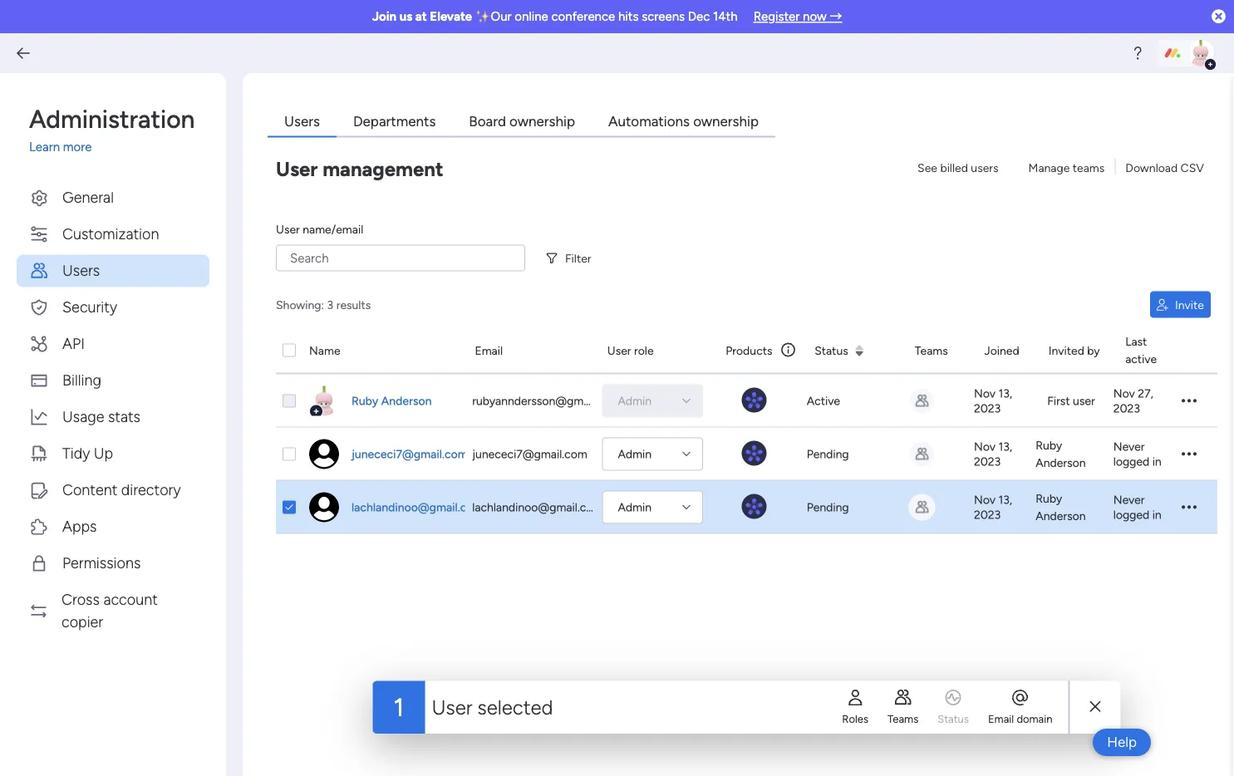 Task type: describe. For each thing, give the bounding box(es) containing it.
register now →
[[753, 9, 842, 24]]

4 row from the top
[[276, 481, 1217, 534]]

ruby for junececi7@gmail.com
[[1036, 438, 1062, 452]]

2023 for rubyanndersson@gmail.com
[[974, 401, 1001, 416]]

→
[[830, 9, 842, 24]]

junececi7@gmail.com link
[[349, 446, 468, 462]]

download csv button
[[1119, 154, 1211, 181]]

first user
[[1047, 394, 1095, 408]]

anderson for junececi7@gmail.com
[[1036, 456, 1086, 470]]

invite
[[1175, 298, 1204, 312]]

hits
[[618, 9, 639, 24]]

ownership for automations ownership
[[693, 113, 759, 130]]

download
[[1125, 160, 1178, 175]]

email for email domain
[[988, 712, 1014, 725]]

0 vertical spatial ruby anderson link
[[349, 393, 434, 409]]

0 vertical spatial ruby anderson
[[352, 394, 432, 408]]

join us at elevate ✨ our online conference hits screens dec 14th
[[372, 9, 738, 24]]

cross account copier
[[61, 591, 158, 631]]

our
[[491, 9, 512, 24]]

more
[[63, 140, 92, 155]]

3 row from the top
[[276, 428, 1217, 481]]

join
[[372, 9, 396, 24]]

online
[[515, 9, 548, 24]]

help image
[[1129, 45, 1146, 61]]

ownership for board ownership
[[510, 113, 575, 130]]

directory
[[121, 481, 181, 499]]

invited by
[[1049, 343, 1100, 357]]

3
[[327, 298, 333, 312]]

learn
[[29, 140, 60, 155]]

now
[[803, 9, 827, 24]]

13, for rubyanndersson@gmail.com
[[998, 386, 1012, 401]]

user selected
[[432, 695, 553, 719]]

last
[[1125, 334, 1147, 349]]

up
[[94, 445, 113, 462]]

user
[[1073, 394, 1095, 408]]

1 vertical spatial teams
[[887, 712, 918, 725]]

v2 ellipsis image for lachlandinoo@gmail.com
[[1182, 500, 1197, 515]]

usage stats button
[[17, 401, 209, 433]]

elevate
[[430, 9, 472, 24]]

us
[[399, 9, 412, 24]]

junececi7@gmail.com image
[[309, 439, 339, 469]]

2 lachlandinoo@gmail.com from the left
[[472, 500, 603, 514]]

learn more link
[[29, 138, 209, 157]]

users
[[971, 160, 999, 175]]

screens
[[642, 9, 685, 24]]

user management
[[276, 157, 443, 181]]

joined
[[984, 343, 1019, 357]]

2 junececi7@gmail.com from the left
[[472, 447, 587, 461]]

nov 13, 2023 for rubyanndersson@gmail.com
[[974, 386, 1012, 416]]

name
[[309, 343, 340, 357]]

help button
[[1093, 729, 1151, 756]]

never logged in for lachlandinoo@gmail.com
[[1113, 493, 1162, 522]]

nov 13, 2023 for junececi7@gmail.com
[[974, 440, 1012, 469]]

usage
[[62, 408, 104, 426]]

anderson for lachlandinoo@gmail.com
[[1036, 509, 1086, 523]]

1 junececi7@gmail.com from the left
[[352, 447, 468, 461]]

filter
[[565, 251, 591, 266]]

last active
[[1125, 334, 1157, 366]]

see
[[918, 160, 937, 175]]

nov for rubyanndersson@gmail.com
[[974, 386, 996, 401]]

first
[[1047, 394, 1070, 408]]

✨
[[475, 9, 488, 24]]

1 vertical spatial status
[[938, 712, 969, 725]]

filter button
[[542, 245, 601, 272]]

27,
[[1138, 386, 1153, 401]]

nov for junececi7@gmail.com
[[974, 440, 996, 454]]

see billed users button
[[911, 154, 1005, 181]]

grid containing last active
[[276, 328, 1217, 760]]

rubyanndersson@gmail.com
[[472, 394, 620, 408]]

ruby for lachlandinoo@gmail.com
[[1036, 492, 1062, 506]]

1 lachlandinoo@gmail.com from the left
[[352, 500, 483, 514]]

users button
[[17, 255, 209, 287]]

manage teams
[[1028, 160, 1105, 175]]

invite button
[[1150, 291, 1211, 318]]

products
[[726, 343, 772, 357]]

departments
[[353, 113, 436, 130]]

never logged in for junececi7@gmail.com
[[1113, 440, 1162, 469]]

add or edit team image
[[910, 442, 934, 467]]

content
[[62, 481, 117, 499]]

ruby anderson image
[[1188, 40, 1214, 66]]

ruby anderson for junececi7@gmail.com
[[1036, 438, 1086, 470]]

user for user selected
[[432, 695, 472, 719]]

teams inside grid
[[915, 343, 948, 357]]

pending for lachlandinoo@gmail.com
[[807, 500, 849, 514]]

copier
[[61, 613, 103, 631]]

at
[[415, 9, 427, 24]]

2023 for junececi7@gmail.com
[[974, 455, 1001, 469]]

status button
[[938, 688, 969, 727]]

admin for lachlandinoo@gmail.com
[[618, 500, 652, 514]]

2023 inside 'nov 27, 2023'
[[1113, 401, 1140, 416]]

clear selection image
[[1070, 698, 1121, 717]]

teams
[[1073, 160, 1105, 175]]

register
[[753, 9, 800, 24]]

active
[[1125, 352, 1157, 366]]

user role
[[607, 343, 654, 357]]

permissions button
[[17, 547, 209, 580]]

apps
[[62, 518, 97, 536]]

management
[[323, 157, 443, 181]]

tidy up button
[[17, 438, 209, 470]]

0 vertical spatial anderson
[[381, 394, 432, 408]]

board ownership link
[[452, 106, 592, 138]]

automations
[[608, 113, 690, 130]]

cross account copier button
[[17, 584, 209, 639]]

domain
[[1017, 712, 1052, 725]]

api
[[62, 335, 85, 353]]



Task type: vqa. For each thing, say whether or not it's contained in the screenshot.
form within the Use This Board To Receive Project Requests Via A Form And Manage The Project Approval Process. See More
no



Task type: locate. For each thing, give the bounding box(es) containing it.
customization button
[[17, 218, 209, 251]]

v2 ellipsis image
[[1182, 446, 1197, 462], [1182, 500, 1197, 515]]

csv
[[1181, 160, 1204, 175]]

row group
[[276, 374, 1217, 534]]

junececi7@gmail.com down rubyanndersson@gmail.com
[[472, 447, 587, 461]]

board
[[469, 113, 506, 130]]

1 horizontal spatial email
[[988, 712, 1014, 725]]

lachlandinoo@gmail.com image
[[309, 492, 339, 522]]

content directory button
[[17, 474, 209, 507]]

customization
[[62, 225, 159, 243]]

teams button
[[887, 688, 918, 727]]

1 vertical spatial never
[[1113, 493, 1145, 507]]

1 vertical spatial never logged in
[[1113, 493, 1162, 522]]

register now → link
[[753, 9, 842, 24]]

row group containing nov 13, 2023
[[276, 374, 1217, 534]]

2 vertical spatial ruby
[[1036, 492, 1062, 506]]

1 vertical spatial anderson
[[1036, 456, 1086, 470]]

users link
[[268, 106, 336, 138]]

1 never logged in from the top
[[1113, 440, 1162, 469]]

invited
[[1049, 343, 1084, 357]]

2 vertical spatial ruby anderson link
[[1036, 490, 1107, 525]]

never logged in
[[1113, 440, 1162, 469], [1113, 493, 1162, 522]]

1 add or edit team image from the top
[[910, 388, 934, 413]]

email inside button
[[988, 712, 1014, 725]]

users inside button
[[62, 262, 100, 280]]

add or edit team image
[[910, 388, 934, 413], [910, 495, 934, 520]]

teams
[[915, 343, 948, 357], [887, 712, 918, 725]]

add or edit team image down add or edit team icon
[[910, 495, 934, 520]]

0 vertical spatial never logged in
[[1113, 440, 1162, 469]]

help
[[1107, 734, 1137, 751]]

automations ownership
[[608, 113, 759, 130]]

3 admin from the top
[[618, 500, 652, 514]]

user down "users" link
[[276, 157, 318, 181]]

v2 surface invite image
[[1157, 299, 1168, 311]]

permissions
[[62, 554, 141, 572]]

1 never from the top
[[1113, 440, 1145, 454]]

manage
[[1028, 160, 1070, 175]]

admin for rubyanndersson@gmail.com
[[618, 394, 652, 408]]

2 add or edit team image from the top
[[910, 495, 934, 520]]

dec
[[688, 9, 710, 24]]

0 vertical spatial add or edit team image
[[910, 388, 934, 413]]

email left domain
[[988, 712, 1014, 725]]

manage teams button
[[1022, 154, 1111, 181]]

1 row from the top
[[276, 328, 1217, 374]]

email domain
[[988, 712, 1052, 725]]

users up user management
[[284, 113, 320, 130]]

0 horizontal spatial status
[[814, 343, 848, 357]]

1 vertical spatial nov 13, 2023
[[974, 440, 1012, 469]]

never for lachlandinoo@gmail.com
[[1113, 493, 1145, 507]]

nov for lachlandinoo@gmail.com
[[974, 493, 996, 507]]

usage stats
[[62, 408, 140, 426]]

ruby anderson image
[[309, 386, 339, 416]]

user left name/email
[[276, 222, 300, 236]]

cross
[[61, 591, 100, 609]]

1 vertical spatial 13,
[[998, 440, 1012, 454]]

2 row from the top
[[276, 374, 1217, 428]]

2 never logged in from the top
[[1113, 493, 1162, 522]]

1 horizontal spatial users
[[284, 113, 320, 130]]

status up active on the right bottom of the page
[[814, 343, 848, 357]]

pending for junececi7@gmail.com
[[807, 447, 849, 461]]

nov 13, 2023 for lachlandinoo@gmail.com
[[974, 493, 1012, 522]]

nov
[[974, 386, 996, 401], [1113, 386, 1135, 401], [974, 440, 996, 454], [974, 493, 996, 507]]

showing: 3 results
[[276, 298, 371, 312]]

ruby anderson link for lachlandinoo@gmail.com
[[1036, 490, 1107, 525]]

0 vertical spatial users
[[284, 113, 320, 130]]

2 13, from the top
[[998, 440, 1012, 454]]

users
[[284, 113, 320, 130], [62, 262, 100, 280]]

board ownership
[[469, 113, 575, 130]]

row containing last active
[[276, 328, 1217, 374]]

security
[[62, 298, 117, 316]]

3 nov 13, 2023 from the top
[[974, 493, 1012, 522]]

email inside grid
[[475, 343, 503, 357]]

0 vertical spatial v2 ellipsis image
[[1182, 446, 1197, 462]]

1 horizontal spatial junececi7@gmail.com
[[472, 447, 587, 461]]

user right 1
[[432, 695, 472, 719]]

1 vertical spatial ruby
[[1036, 438, 1062, 452]]

role
[[634, 343, 654, 357]]

1 ownership from the left
[[510, 113, 575, 130]]

row containing nov 13, 2023
[[276, 374, 1217, 428]]

2 vertical spatial admin
[[618, 500, 652, 514]]

status inside grid
[[814, 343, 848, 357]]

2 logged from the top
[[1113, 508, 1149, 522]]

in for lachlandinoo@gmail.com
[[1152, 508, 1162, 522]]

roles
[[842, 712, 868, 725]]

1 vertical spatial add or edit team image
[[910, 495, 934, 520]]

logged for lachlandinoo@gmail.com
[[1113, 508, 1149, 522]]

1 vertical spatial ruby anderson link
[[1036, 437, 1107, 472]]

selected
[[477, 695, 553, 719]]

general
[[62, 189, 114, 207]]

14th
[[713, 9, 738, 24]]

2 pending from the top
[[807, 500, 849, 514]]

0 horizontal spatial junececi7@gmail.com
[[352, 447, 468, 461]]

1 vertical spatial users
[[62, 262, 100, 280]]

pending
[[807, 447, 849, 461], [807, 500, 849, 514]]

roles button
[[842, 688, 868, 727]]

ruby anderson for lachlandinoo@gmail.com
[[1036, 492, 1086, 523]]

admin
[[618, 394, 652, 408], [618, 447, 652, 461], [618, 500, 652, 514]]

billing
[[62, 371, 101, 389]]

1 vertical spatial ruby anderson
[[1036, 438, 1086, 470]]

user name/email
[[276, 222, 363, 236]]

status
[[814, 343, 848, 357], [938, 712, 969, 725]]

tidy up
[[62, 445, 113, 462]]

user left the role
[[607, 343, 631, 357]]

billing button
[[17, 364, 209, 397]]

0 vertical spatial ruby
[[352, 394, 378, 408]]

add or edit team image for pending
[[910, 495, 934, 520]]

see billed users
[[918, 160, 999, 175]]

1 13, from the top
[[998, 386, 1012, 401]]

0 horizontal spatial email
[[475, 343, 503, 357]]

13, for lachlandinoo@gmail.com
[[998, 493, 1012, 507]]

2 in from the top
[[1152, 508, 1162, 522]]

2 nov 13, 2023 from the top
[[974, 440, 1012, 469]]

automations ownership link
[[592, 106, 775, 138]]

teams right the roles
[[887, 712, 918, 725]]

in for junececi7@gmail.com
[[1152, 455, 1162, 469]]

2 vertical spatial ruby anderson
[[1036, 492, 1086, 523]]

name/email
[[303, 222, 363, 236]]

1 vertical spatial admin
[[618, 447, 652, 461]]

1 horizontal spatial status
[[938, 712, 969, 725]]

junececi7@gmail.com up lachlandinoo@gmail.com link
[[352, 447, 468, 461]]

2 vertical spatial anderson
[[1036, 509, 1086, 523]]

user inside grid
[[607, 343, 631, 357]]

in
[[1152, 455, 1162, 469], [1152, 508, 1162, 522]]

billed
[[940, 160, 968, 175]]

stats
[[108, 408, 140, 426]]

grid
[[276, 328, 1217, 760]]

0 vertical spatial status
[[814, 343, 848, 357]]

api button
[[17, 328, 209, 360]]

2 v2 ellipsis image from the top
[[1182, 500, 1197, 515]]

0 horizontal spatial users
[[62, 262, 100, 280]]

email for email
[[475, 343, 503, 357]]

security button
[[17, 291, 209, 324]]

account
[[103, 591, 158, 609]]

2 never from the top
[[1113, 493, 1145, 507]]

by
[[1087, 343, 1100, 357]]

1 vertical spatial email
[[988, 712, 1014, 725]]

showing:
[[276, 298, 324, 312]]

1 vertical spatial logged
[[1113, 508, 1149, 522]]

email domain button
[[988, 688, 1052, 727]]

tidy
[[62, 445, 90, 462]]

0 vertical spatial logged
[[1113, 455, 1149, 469]]

logged
[[1113, 455, 1149, 469], [1113, 508, 1149, 522]]

2 ownership from the left
[[693, 113, 759, 130]]

logged for junececi7@gmail.com
[[1113, 455, 1149, 469]]

1 in from the top
[[1152, 455, 1162, 469]]

1 vertical spatial in
[[1152, 508, 1162, 522]]

0 vertical spatial teams
[[915, 343, 948, 357]]

back to workspace image
[[15, 45, 32, 61]]

3 13, from the top
[[998, 493, 1012, 507]]

email up rubyanndersson@gmail.com
[[475, 343, 503, 357]]

0 vertical spatial email
[[475, 343, 503, 357]]

0 vertical spatial nov 13, 2023
[[974, 386, 1012, 416]]

0 vertical spatial pending
[[807, 447, 849, 461]]

1 pending from the top
[[807, 447, 849, 461]]

1 horizontal spatial ownership
[[693, 113, 759, 130]]

user for user name/email
[[276, 222, 300, 236]]

2023 for lachlandinoo@gmail.com
[[974, 508, 1001, 522]]

teams left joined at the top
[[915, 343, 948, 357]]

active
[[807, 394, 840, 408]]

content directory
[[62, 481, 181, 499]]

0 vertical spatial in
[[1152, 455, 1162, 469]]

1 nov 13, 2023 from the top
[[974, 386, 1012, 416]]

1 v2 ellipsis image from the top
[[1182, 446, 1197, 462]]

user for user role
[[607, 343, 631, 357]]

lachlandinoo@gmail.com link
[[349, 499, 483, 516]]

0 horizontal spatial ownership
[[510, 113, 575, 130]]

conference
[[551, 9, 615, 24]]

ownership right 'board'
[[510, 113, 575, 130]]

add or edit team image for active
[[910, 388, 934, 413]]

ruby anderson link
[[349, 393, 434, 409], [1036, 437, 1107, 472], [1036, 490, 1107, 525]]

0 vertical spatial admin
[[618, 394, 652, 408]]

nov 27, 2023
[[1113, 386, 1153, 416]]

0 vertical spatial never
[[1113, 440, 1145, 454]]

users up security
[[62, 262, 100, 280]]

nov inside 'nov 27, 2023'
[[1113, 386, 1135, 401]]

v2 ellipsis image
[[1182, 393, 1197, 409]]

status right the teams button
[[938, 712, 969, 725]]

1 admin from the top
[[618, 394, 652, 408]]

departments link
[[336, 106, 452, 138]]

13, for junececi7@gmail.com
[[998, 440, 1012, 454]]

Search text field
[[276, 245, 525, 271]]

v2 ellipsis image for junececi7@gmail.com
[[1182, 446, 1197, 462]]

never
[[1113, 440, 1145, 454], [1113, 493, 1145, 507]]

user
[[276, 157, 318, 181], [276, 222, 300, 236], [607, 343, 631, 357], [432, 695, 472, 719]]

row
[[276, 328, 1217, 374], [276, 374, 1217, 428], [276, 428, 1217, 481], [276, 481, 1217, 534]]

administration
[[29, 104, 195, 134]]

administration learn more
[[29, 104, 195, 155]]

1 vertical spatial pending
[[807, 500, 849, 514]]

1 vertical spatial v2 ellipsis image
[[1182, 500, 1197, 515]]

1 logged from the top
[[1113, 455, 1149, 469]]

2 vertical spatial nov 13, 2023
[[974, 493, 1012, 522]]

never for junececi7@gmail.com
[[1113, 440, 1145, 454]]

2 vertical spatial 13,
[[998, 493, 1012, 507]]

ruby anderson link for junececi7@gmail.com
[[1036, 437, 1107, 472]]

0 vertical spatial 13,
[[998, 386, 1012, 401]]

ownership right automations
[[693, 113, 759, 130]]

user for user management
[[276, 157, 318, 181]]

add or edit team image up add or edit team icon
[[910, 388, 934, 413]]

results
[[336, 298, 371, 312]]

2 admin from the top
[[618, 447, 652, 461]]



